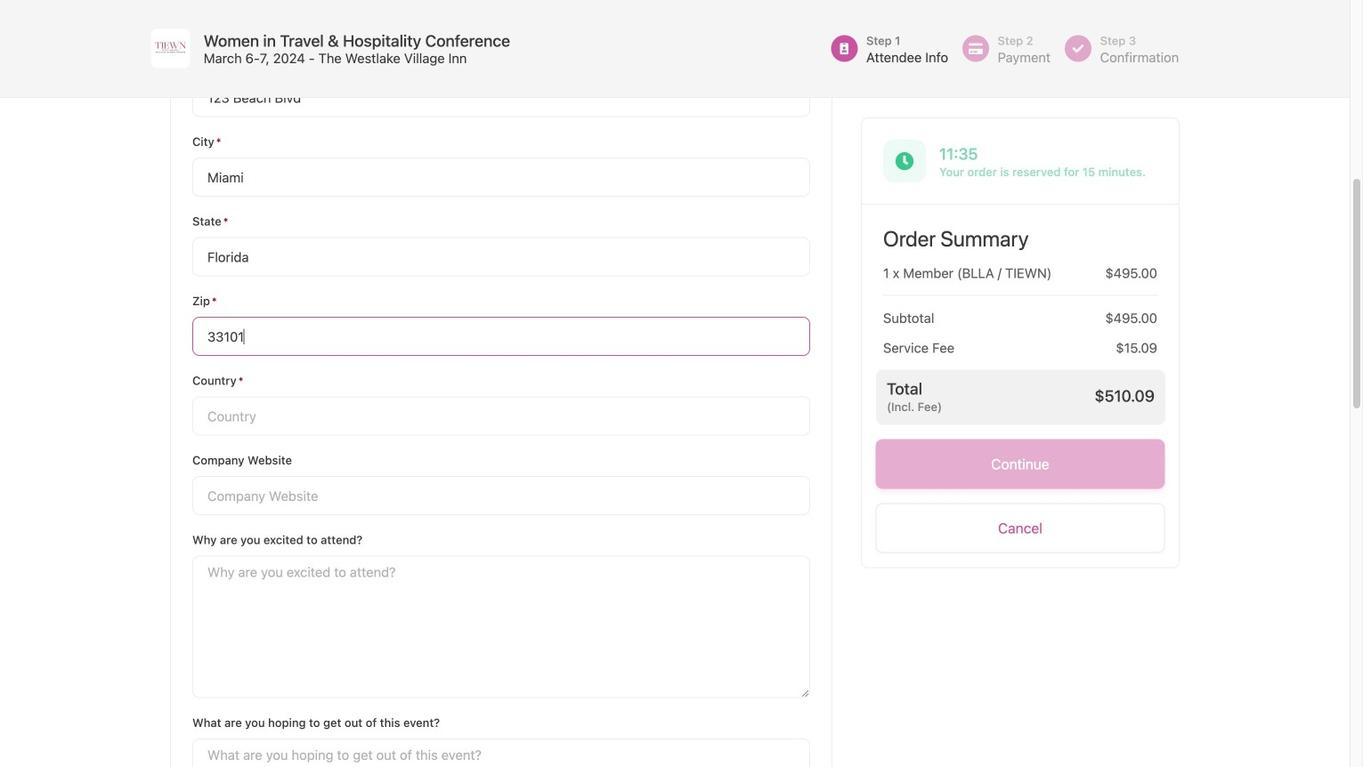 Task type: locate. For each thing, give the bounding box(es) containing it.
service fee $15.09 element
[[862, 326, 1179, 356]]

timer
[[940, 144, 1158, 163]]

Zip text field
[[192, 317, 811, 356]]

banner
[[0, 0, 1350, 98]]



Task type: describe. For each thing, give the bounding box(es) containing it.
subtotal $495.00 element
[[862, 296, 1179, 326]]

City text field
[[192, 158, 811, 197]]

Email text field
[[192, 0, 811, 37]]

Company Website text field
[[192, 477, 811, 516]]

Why are you excited to attend? text field
[[192, 556, 811, 699]]

Address text field
[[192, 78, 811, 117]]

State text field
[[192, 237, 811, 277]]

Country text field
[[192, 397, 811, 436]]

clock icon image
[[896, 151, 914, 171]]



Task type: vqa. For each thing, say whether or not it's contained in the screenshot.
State text box
yes



